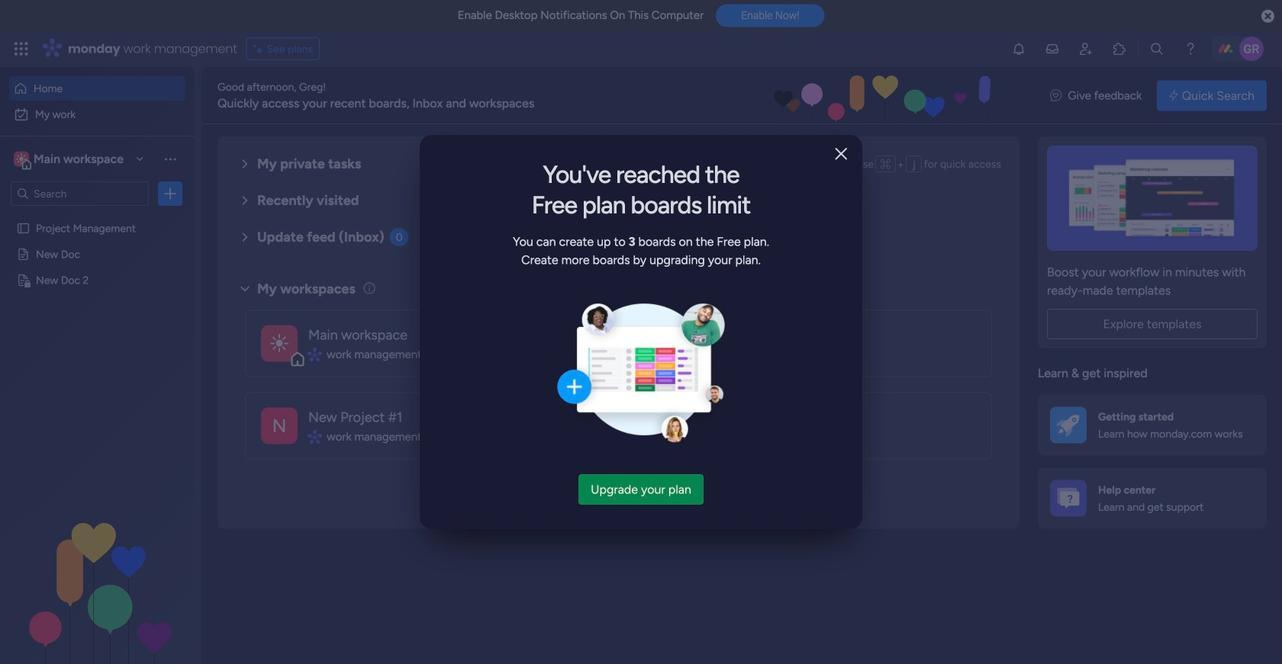 Task type: vqa. For each thing, say whether or not it's contained in the screenshot.
2nd 'add'
no



Task type: describe. For each thing, give the bounding box(es) containing it.
2 workspace image from the top
[[642, 408, 679, 445]]

templates image image
[[1052, 146, 1253, 251]]

close my workspaces image
[[236, 280, 254, 298]]

greg robinson image
[[1240, 37, 1264, 61]]

select product image
[[14, 41, 29, 56]]

getting started element
[[1038, 395, 1267, 456]]

dapulse x slim image
[[835, 144, 847, 165]]

open update feed (inbox) image
[[236, 228, 254, 247]]

v2 user feedback image
[[1050, 87, 1062, 104]]

Search in workspace field
[[32, 185, 127, 203]]

dapulse close image
[[1262, 9, 1275, 24]]

component image
[[690, 430, 703, 444]]

1 vertical spatial option
[[9, 102, 185, 127]]



Task type: locate. For each thing, give the bounding box(es) containing it.
workspace image
[[642, 326, 679, 362], [642, 408, 679, 445]]

help image
[[1183, 41, 1198, 56]]

lottie animation image
[[606, 67, 1035, 125], [0, 511, 195, 665]]

help center element
[[1038, 468, 1267, 529]]

0 vertical spatial workspace image
[[642, 326, 679, 362]]

0 vertical spatial lottie animation element
[[606, 67, 1035, 125]]

open my private tasks image
[[236, 155, 254, 173]]

1 horizontal spatial lottie animation image
[[606, 67, 1035, 125]]

0 vertical spatial lottie animation image
[[606, 67, 1035, 125]]

1 workspace image from the top
[[642, 326, 679, 362]]

private board image
[[16, 273, 31, 288]]

workspace image
[[261, 326, 298, 362], [270, 330, 289, 358], [261, 408, 298, 445]]

1 vertical spatial lottie animation image
[[0, 511, 195, 665]]

monday marketplace image
[[1112, 41, 1127, 56]]

0 element
[[390, 228, 409, 247]]

1 vertical spatial workspace image
[[642, 408, 679, 445]]

update feed image
[[1045, 41, 1060, 56]]

lottie animation element
[[606, 67, 1035, 125], [0, 511, 195, 665]]

invite members image
[[1078, 41, 1094, 56]]

0 vertical spatial option
[[9, 76, 185, 101]]

see plans image
[[253, 40, 267, 57]]

v2 bolt switch image
[[1169, 87, 1178, 104]]

notifications image
[[1011, 41, 1027, 56]]

0 horizontal spatial lottie animation element
[[0, 511, 195, 665]]

list box
[[0, 212, 195, 499]]

public board image
[[16, 221, 31, 236]]

1 vertical spatial lottie animation element
[[0, 511, 195, 665]]

2 vertical spatial option
[[0, 215, 195, 218]]

open recently visited image
[[236, 192, 254, 210]]

option
[[9, 76, 185, 101], [9, 102, 185, 127], [0, 215, 195, 218]]

1 horizontal spatial lottie animation element
[[606, 67, 1035, 125]]

component image
[[308, 348, 321, 362], [690, 348, 703, 362], [308, 430, 321, 444]]

0 horizontal spatial lottie animation image
[[0, 511, 195, 665]]

public board image
[[16, 247, 31, 262]]

search everything image
[[1149, 41, 1165, 56]]



